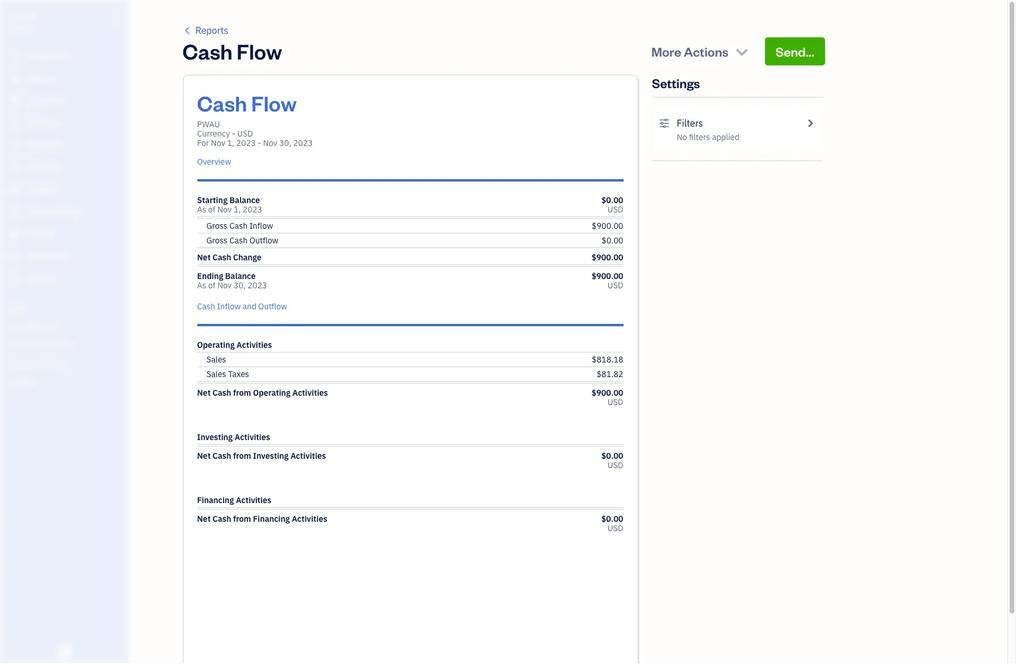 Task type: vqa. For each thing, say whether or not it's contained in the screenshot.
'No'
yes



Task type: locate. For each thing, give the bounding box(es) containing it.
balance down the change
[[225, 271, 256, 282]]

balance for 1,
[[230, 195, 260, 206]]

1,
[[227, 138, 234, 148], [234, 205, 241, 215]]

usd for net cash from operating activities
[[608, 397, 624, 408]]

flow inside cash flow pwau currency - usd for nov 1, 2023 - nov 30, 2023
[[251, 89, 297, 117]]

net for net cash change
[[197, 252, 211, 263]]

pwau up "for"
[[197, 119, 220, 130]]

3 from from the top
[[233, 514, 251, 525]]

1 from from the top
[[233, 388, 251, 399]]

2 vertical spatial from
[[233, 514, 251, 525]]

30,
[[279, 138, 291, 148], [234, 280, 246, 291]]

2 $0.00 usd from the top
[[602, 451, 624, 471]]

investing up net cash from investing activities
[[197, 432, 233, 443]]

2 vertical spatial $0.00 usd
[[602, 514, 624, 534]]

as inside ending balance as of nov 30, 2023
[[197, 280, 206, 291]]

0 vertical spatial outflow
[[250, 235, 279, 246]]

actions
[[684, 43, 729, 60]]

usd for starting balance
[[608, 205, 624, 215]]

more
[[652, 43, 682, 60]]

$0.00 usd for net cash from financing activities
[[602, 514, 624, 534]]

activities
[[237, 340, 272, 351], [293, 388, 328, 399], [235, 432, 270, 443], [291, 451, 326, 462], [236, 496, 272, 506], [292, 514, 327, 525]]

cash for net cash change
[[213, 252, 231, 263]]

1 vertical spatial financing
[[253, 514, 290, 525]]

3 $0.00 usd from the top
[[602, 514, 624, 534]]

cash
[[183, 37, 233, 65], [197, 89, 247, 117], [230, 221, 248, 231], [230, 235, 248, 246], [213, 252, 231, 263], [197, 302, 215, 312], [213, 388, 231, 399], [213, 451, 231, 462], [213, 514, 231, 525]]

cash down "gross cash inflow"
[[230, 235, 248, 246]]

outflow up the change
[[250, 235, 279, 246]]

0 vertical spatial pwau
[[9, 11, 36, 22]]

nov up "gross cash inflow"
[[217, 205, 232, 215]]

financing down financing activities at the bottom left of page
[[253, 514, 290, 525]]

cash down the sales taxes
[[213, 388, 231, 399]]

invoice image
[[8, 117, 22, 129]]

1 net from the top
[[197, 252, 211, 263]]

balance inside ending balance as of nov 30, 2023
[[225, 271, 256, 282]]

1, inside starting balance as of nov 1, 2023
[[234, 205, 241, 215]]

1 of from the top
[[208, 205, 216, 215]]

pwau inside the main element
[[9, 11, 36, 22]]

inflow left and
[[217, 302, 241, 312]]

4 net from the top
[[197, 514, 211, 525]]

inflow up the gross cash outflow
[[250, 221, 273, 231]]

1 horizontal spatial 30,
[[279, 138, 291, 148]]

inflow
[[250, 221, 273, 231], [217, 302, 241, 312]]

sales
[[207, 355, 226, 365], [207, 369, 226, 380]]

more actions
[[652, 43, 729, 60]]

1 $0.00 usd from the top
[[602, 195, 624, 215]]

investing activities
[[197, 432, 270, 443]]

as inside starting balance as of nov 1, 2023
[[197, 205, 206, 215]]

usd for ending balance
[[608, 280, 624, 291]]

pwau up owner
[[9, 11, 36, 22]]

nov up cash inflow and outflow
[[217, 280, 232, 291]]

cash up the gross cash outflow
[[230, 221, 248, 231]]

nov right "currency" at top left
[[263, 138, 278, 148]]

no
[[677, 132, 688, 143]]

flow
[[237, 37, 282, 65], [251, 89, 297, 117]]

from
[[233, 388, 251, 399], [233, 451, 251, 462], [233, 514, 251, 525]]

net down investing activities
[[197, 451, 211, 462]]

1, inside cash flow pwau currency - usd for nov 1, 2023 - nov 30, 2023
[[227, 138, 234, 148]]

2023
[[236, 138, 256, 148], [293, 138, 313, 148], [243, 205, 262, 215], [248, 280, 267, 291]]

$0.00 usd
[[602, 195, 624, 215], [602, 451, 624, 471], [602, 514, 624, 534]]

usd inside cash flow pwau currency - usd for nov 1, 2023 - nov 30, 2023
[[237, 129, 253, 139]]

0 vertical spatial as
[[197, 205, 206, 215]]

gross
[[207, 221, 228, 231], [207, 235, 228, 246]]

of inside ending balance as of nov 30, 2023
[[208, 280, 216, 291]]

1 vertical spatial investing
[[253, 451, 289, 462]]

1 horizontal spatial financing
[[253, 514, 290, 525]]

$818.18
[[592, 355, 624, 365]]

from down investing activities
[[233, 451, 251, 462]]

apps image
[[9, 303, 125, 312]]

0 horizontal spatial investing
[[197, 432, 233, 443]]

nov
[[211, 138, 225, 148], [263, 138, 278, 148], [217, 205, 232, 215], [217, 280, 232, 291]]

pwau inside cash flow pwau currency - usd for nov 1, 2023 - nov 30, 2023
[[197, 119, 220, 130]]

net cash change
[[197, 252, 262, 263]]

financing up net cash from financing activities
[[197, 496, 234, 506]]

30, inside ending balance as of nov 30, 2023
[[234, 280, 246, 291]]

balance for 30,
[[225, 271, 256, 282]]

0 vertical spatial sales
[[207, 355, 226, 365]]

of for ending
[[208, 280, 216, 291]]

of inside starting balance as of nov 1, 2023
[[208, 205, 216, 215]]

sales left taxes
[[207, 369, 226, 380]]

filters
[[690, 132, 711, 143]]

0 vertical spatial 30,
[[279, 138, 291, 148]]

0 horizontal spatial pwau
[[9, 11, 36, 22]]

0 horizontal spatial financing
[[197, 496, 234, 506]]

1 vertical spatial 1,
[[234, 205, 241, 215]]

1 vertical spatial flow
[[251, 89, 297, 117]]

client image
[[8, 73, 22, 85]]

0 vertical spatial balance
[[230, 195, 260, 206]]

sales up the sales taxes
[[207, 355, 226, 365]]

$0.00 usd for net cash from investing activities
[[602, 451, 624, 471]]

0 vertical spatial gross
[[207, 221, 228, 231]]

1 vertical spatial sales
[[207, 369, 226, 380]]

operating
[[197, 340, 235, 351], [253, 388, 291, 399]]

ending balance as of nov 30, 2023
[[197, 271, 267, 291]]

cash down financing activities at the bottom left of page
[[213, 514, 231, 525]]

1 vertical spatial operating
[[253, 388, 291, 399]]

cash for net cash from investing activities
[[213, 451, 231, 462]]

$0.00
[[602, 195, 624, 206], [602, 235, 624, 246], [602, 451, 624, 462], [602, 514, 624, 525]]

settings image
[[9, 377, 125, 387]]

1, up overview
[[227, 138, 234, 148]]

1 vertical spatial as
[[197, 280, 206, 291]]

cash down reports
[[183, 37, 233, 65]]

of for starting
[[208, 205, 216, 215]]

starting balance as of nov 1, 2023
[[197, 195, 262, 215]]

of up "gross cash inflow"
[[208, 205, 216, 215]]

1 vertical spatial inflow
[[217, 302, 241, 312]]

reports button
[[183, 23, 229, 37]]

as
[[197, 205, 206, 215], [197, 280, 206, 291]]

outflow right and
[[258, 302, 287, 312]]

cash down investing activities
[[213, 451, 231, 462]]

settings
[[652, 75, 701, 91]]

report image
[[8, 273, 22, 285]]

1 vertical spatial of
[[208, 280, 216, 291]]

nov inside starting balance as of nov 1, 2023
[[217, 205, 232, 215]]

net up ending
[[197, 252, 211, 263]]

as down overview
[[197, 205, 206, 215]]

net
[[197, 252, 211, 263], [197, 388, 211, 399], [197, 451, 211, 462], [197, 514, 211, 525]]

of
[[208, 205, 216, 215], [208, 280, 216, 291]]

no filters applied
[[677, 132, 740, 143]]

chevrondown image
[[734, 43, 751, 60]]

0 vertical spatial operating
[[197, 340, 235, 351]]

cash up ending
[[213, 252, 231, 263]]

0 horizontal spatial -
[[232, 129, 235, 139]]

$900.00 usd
[[592, 271, 624, 291], [592, 388, 624, 408]]

net for net cash from investing activities
[[197, 451, 211, 462]]

1 vertical spatial from
[[233, 451, 251, 462]]

payment image
[[8, 140, 22, 151]]

$0.00 for net cash from investing activities
[[602, 451, 624, 462]]

1 vertical spatial pwau
[[197, 119, 220, 130]]

gross up the net cash change
[[207, 235, 228, 246]]

1 sales from the top
[[207, 355, 226, 365]]

1 horizontal spatial investing
[[253, 451, 289, 462]]

cash for gross cash outflow
[[230, 235, 248, 246]]

project image
[[8, 184, 22, 196]]

from down financing activities at the bottom left of page
[[233, 514, 251, 525]]

flow for cash flow pwau currency - usd for nov 1, 2023 - nov 30, 2023
[[251, 89, 297, 117]]

from for financing
[[233, 514, 251, 525]]

1 vertical spatial $0.00 usd
[[602, 451, 624, 471]]

net down financing activities at the bottom left of page
[[197, 514, 211, 525]]

2 from from the top
[[233, 451, 251, 462]]

1 vertical spatial $900.00 usd
[[592, 388, 624, 408]]

operating activities
[[197, 340, 272, 351]]

1 $900.00 usd from the top
[[592, 271, 624, 291]]

outflow
[[250, 235, 279, 246], [258, 302, 287, 312]]

0 horizontal spatial inflow
[[217, 302, 241, 312]]

net down the sales taxes
[[197, 388, 211, 399]]

1 vertical spatial 30,
[[234, 280, 246, 291]]

gross for gross cash outflow
[[207, 235, 228, 246]]

cash for net cash from financing activities
[[213, 514, 231, 525]]

reports
[[196, 25, 229, 36]]

usd
[[237, 129, 253, 139], [608, 205, 624, 215], [608, 280, 624, 291], [608, 397, 624, 408], [608, 460, 624, 471], [608, 524, 624, 534]]

gross cash outflow
[[207, 235, 279, 246]]

1 vertical spatial gross
[[207, 235, 228, 246]]

0 vertical spatial $0.00 usd
[[602, 195, 624, 215]]

2 sales from the top
[[207, 369, 226, 380]]

of down the net cash change
[[208, 280, 216, 291]]

0 vertical spatial from
[[233, 388, 251, 399]]

1 as from the top
[[197, 205, 206, 215]]

financing
[[197, 496, 234, 506], [253, 514, 290, 525]]

from down taxes
[[233, 388, 251, 399]]

owner
[[9, 23, 31, 32]]

overview
[[197, 157, 231, 167]]

settings image
[[659, 116, 670, 130]]

gross down starting balance as of nov 1, 2023
[[207, 221, 228, 231]]

net cash from investing activities
[[197, 451, 326, 462]]

pwau owner
[[9, 11, 36, 32]]

balance
[[230, 195, 260, 206], [225, 271, 256, 282]]

0 vertical spatial inflow
[[250, 221, 273, 231]]

$900.00 usd for ending balance
[[592, 271, 624, 291]]

0 vertical spatial flow
[[237, 37, 282, 65]]

2 $900.00 usd from the top
[[592, 388, 624, 408]]

more actions button
[[641, 37, 761, 65]]

for
[[197, 138, 209, 148]]

cash up "currency" at top left
[[197, 89, 247, 117]]

1 horizontal spatial inflow
[[250, 221, 273, 231]]

estimate image
[[8, 95, 22, 107]]

0 horizontal spatial 30,
[[234, 280, 246, 291]]

30, inside cash flow pwau currency - usd for nov 1, 2023 - nov 30, 2023
[[279, 138, 291, 148]]

investing down investing activities
[[253, 451, 289, 462]]

as for ending balance
[[197, 280, 206, 291]]

2 net from the top
[[197, 388, 211, 399]]

net cash from financing activities
[[197, 514, 327, 525]]

change
[[233, 252, 262, 263]]

2 of from the top
[[208, 280, 216, 291]]

1 gross from the top
[[207, 221, 228, 231]]

currency
[[197, 129, 230, 139]]

0 vertical spatial $900.00 usd
[[592, 271, 624, 291]]

1 horizontal spatial pwau
[[197, 119, 220, 130]]

2 gross from the top
[[207, 235, 228, 246]]

pwau
[[9, 11, 36, 22], [197, 119, 220, 130]]

0 vertical spatial 1,
[[227, 138, 234, 148]]

$900.00
[[592, 221, 624, 231], [592, 252, 624, 263], [592, 271, 624, 282], [592, 388, 624, 399]]

balance up "gross cash inflow"
[[230, 195, 260, 206]]

cash down ending
[[197, 302, 215, 312]]

applied
[[713, 132, 740, 143]]

balance inside starting balance as of nov 1, 2023
[[230, 195, 260, 206]]

-
[[232, 129, 235, 139], [258, 138, 261, 148]]

1, up "gross cash inflow"
[[234, 205, 241, 215]]

2 as from the top
[[197, 280, 206, 291]]

flow for cash flow
[[237, 37, 282, 65]]

0 vertical spatial of
[[208, 205, 216, 215]]

0 vertical spatial financing
[[197, 496, 234, 506]]

3 net from the top
[[197, 451, 211, 462]]

1 vertical spatial balance
[[225, 271, 256, 282]]

investing
[[197, 432, 233, 443], [253, 451, 289, 462]]

bank connections image
[[9, 359, 125, 368]]

gross cash inflow
[[207, 221, 273, 231]]

as down the net cash change
[[197, 280, 206, 291]]



Task type: describe. For each thing, give the bounding box(es) containing it.
dashboard image
[[8, 51, 22, 63]]

1 vertical spatial outflow
[[258, 302, 287, 312]]

1 horizontal spatial operating
[[253, 388, 291, 399]]

$0.00 for net cash from financing activities
[[602, 514, 624, 525]]

send…
[[776, 43, 815, 60]]

from for operating
[[233, 388, 251, 399]]

from for investing
[[233, 451, 251, 462]]

cash for net cash from operating activities
[[213, 388, 231, 399]]

money image
[[8, 228, 22, 240]]

freshbooks image
[[55, 645, 74, 659]]

net for net cash from financing activities
[[197, 514, 211, 525]]

chart image
[[8, 251, 22, 262]]

starting
[[197, 195, 228, 206]]

cash inside cash flow pwau currency - usd for nov 1, 2023 - nov 30, 2023
[[197, 89, 247, 117]]

cash flow
[[183, 37, 282, 65]]

net for net cash from operating activities
[[197, 388, 211, 399]]

cash flow pwau currency - usd for nov 1, 2023 - nov 30, 2023
[[197, 89, 313, 148]]

0 vertical spatial investing
[[197, 432, 233, 443]]

expense image
[[8, 162, 22, 174]]

0 horizontal spatial operating
[[197, 340, 235, 351]]

usd for net cash from investing activities
[[608, 460, 624, 471]]

filters
[[677, 117, 704, 129]]

$81.82
[[597, 369, 624, 380]]

1 horizontal spatial -
[[258, 138, 261, 148]]

sales for sales taxes
[[207, 369, 226, 380]]

2023 inside ending balance as of nov 30, 2023
[[248, 280, 267, 291]]

$0.00 for starting balance
[[602, 195, 624, 206]]

chevronleft image
[[183, 23, 193, 37]]

net cash from operating activities
[[197, 388, 328, 399]]

send… button
[[766, 37, 825, 65]]

team members image
[[9, 321, 125, 331]]

items and services image
[[9, 340, 125, 349]]

sales for sales
[[207, 355, 226, 365]]

cash inflow and outflow
[[197, 302, 287, 312]]

cash for gross cash inflow
[[230, 221, 248, 231]]

sales taxes
[[207, 369, 249, 380]]

taxes
[[228, 369, 249, 380]]

as for starting balance
[[197, 205, 206, 215]]

financing activities
[[197, 496, 272, 506]]

main element
[[0, 0, 158, 664]]

timer image
[[8, 206, 22, 218]]

usd for net cash from financing activities
[[608, 524, 624, 534]]

and
[[243, 302, 257, 312]]

ending
[[197, 271, 223, 282]]

nov inside ending balance as of nov 30, 2023
[[217, 280, 232, 291]]

chevronright image
[[805, 116, 816, 130]]

nov right "for"
[[211, 138, 225, 148]]

gross for gross cash inflow
[[207, 221, 228, 231]]

2023 inside starting balance as of nov 1, 2023
[[243, 205, 262, 215]]

$900.00 usd for net cash from operating activities
[[592, 388, 624, 408]]



